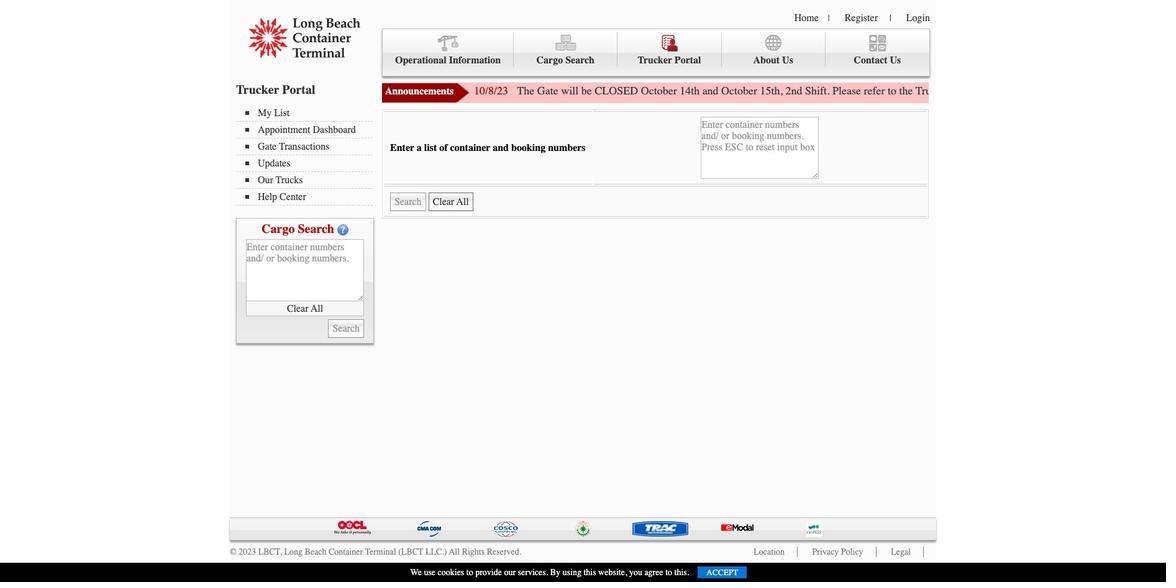 Task type: vqa. For each thing, say whether or not it's contained in the screenshot.
1st types from the bottom of the page
no



Task type: describe. For each thing, give the bounding box(es) containing it.
use
[[424, 567, 436, 578]]

transactions
[[279, 141, 329, 152]]

1 for from the left
[[1044, 84, 1057, 98]]

1 horizontal spatial cargo search
[[537, 55, 595, 66]]

information
[[449, 55, 501, 66]]

the
[[900, 84, 913, 98]]

gate inside my list appointment dashboard gate transactions updates our trucks help center
[[258, 141, 277, 152]]

0 vertical spatial portal
[[675, 55, 701, 66]]

login
[[907, 12, 930, 24]]

1 | from the left
[[828, 13, 830, 24]]

1 vertical spatial trucker
[[236, 83, 279, 97]]

policy
[[841, 547, 864, 557]]

privacy policy
[[813, 547, 864, 557]]

home link
[[795, 12, 819, 24]]

contact
[[854, 55, 888, 66]]

center
[[280, 191, 306, 203]]

14th
[[680, 84, 700, 98]]

operational
[[395, 55, 447, 66]]

shift.
[[805, 84, 830, 98]]

2 horizontal spatial gate
[[945, 84, 966, 98]]

register
[[845, 12, 878, 24]]

operational information
[[395, 55, 501, 66]]

of
[[440, 142, 448, 153]]

operational information link
[[383, 32, 514, 67]]

about
[[753, 55, 780, 66]]

th
[[1163, 84, 1166, 98]]

clear
[[287, 303, 309, 314]]

accept button
[[698, 567, 747, 579]]

lbct,
[[258, 547, 282, 557]]

home
[[795, 12, 819, 24]]

rights
[[462, 547, 485, 557]]

we
[[411, 567, 422, 578]]

container
[[450, 142, 491, 153]]

enter
[[390, 142, 414, 153]]

my list link
[[245, 108, 373, 119]]

© 2023 lbct, long beach container terminal (lbct llc.) all rights reserved.
[[230, 547, 522, 557]]

we use cookies to provide our services. by using this website, you agree to this.
[[411, 567, 689, 578]]

2 october from the left
[[722, 84, 758, 98]]

llc.)
[[426, 547, 447, 557]]

our trucks link
[[245, 175, 373, 186]]

please
[[833, 84, 861, 98]]

booking
[[511, 142, 546, 153]]

about us link
[[722, 32, 826, 67]]

closed
[[595, 84, 638, 98]]

1 horizontal spatial cargo
[[537, 55, 563, 66]]

agree
[[645, 567, 664, 578]]

appointment dashboard link
[[245, 124, 373, 135]]

0 horizontal spatial to
[[467, 567, 473, 578]]

1 vertical spatial and
[[493, 142, 509, 153]]

menu bar containing operational information
[[382, 29, 930, 76]]

us for contact us
[[890, 55, 901, 66]]

long
[[284, 547, 303, 557]]

dashboard
[[313, 124, 356, 135]]

all inside button
[[311, 303, 323, 314]]

a
[[417, 142, 422, 153]]

help
[[258, 191, 277, 203]]

using
[[563, 567, 582, 578]]

services.
[[518, 567, 548, 578]]

contact us
[[854, 55, 901, 66]]

appointment
[[258, 124, 310, 135]]

2 | from the left
[[890, 13, 892, 24]]

0 vertical spatial search
[[566, 55, 595, 66]]

Enter container numbers and/ or booking numbers.  text field
[[246, 239, 364, 301]]

page
[[1020, 84, 1042, 98]]

0 vertical spatial trucker portal
[[638, 55, 701, 66]]

gate transactions link
[[245, 141, 373, 152]]

provide
[[476, 567, 502, 578]]

cargo search link
[[514, 32, 618, 67]]

will
[[561, 84, 579, 98]]



Task type: locate. For each thing, give the bounding box(es) containing it.
menu bar containing my list
[[236, 106, 379, 206]]

the
[[517, 84, 535, 98]]

1 horizontal spatial |
[[890, 13, 892, 24]]

1 horizontal spatial and
[[703, 84, 719, 98]]

trucker portal
[[638, 55, 701, 66], [236, 83, 315, 97]]

all
[[311, 303, 323, 314], [449, 547, 460, 557]]

0 horizontal spatial trucker
[[236, 83, 279, 97]]

2023
[[239, 547, 256, 557]]

cargo search up will
[[537, 55, 595, 66]]

this.
[[675, 567, 689, 578]]

cookies
[[438, 567, 464, 578]]

1 vertical spatial cargo search
[[262, 222, 334, 236]]

0 horizontal spatial all
[[311, 303, 323, 314]]

menu bar
[[382, 29, 930, 76], [236, 106, 379, 206]]

trucker up my
[[236, 83, 279, 97]]

cargo
[[537, 55, 563, 66], [262, 222, 295, 236]]

clear all
[[287, 303, 323, 314]]

trucker portal up 14th
[[638, 55, 701, 66]]

| right home
[[828, 13, 830, 24]]

0 horizontal spatial and
[[493, 142, 509, 153]]

search up be
[[566, 55, 595, 66]]

our
[[258, 175, 273, 186]]

and right 14th
[[703, 84, 719, 98]]

1 horizontal spatial october
[[722, 84, 758, 98]]

privacy policy link
[[813, 547, 864, 557]]

be
[[581, 84, 592, 98]]

us right the 'contact'
[[890, 55, 901, 66]]

0 vertical spatial menu bar
[[382, 29, 930, 76]]

web
[[999, 84, 1018, 98]]

us for about us
[[782, 55, 794, 66]]

website,
[[599, 567, 627, 578]]

cargo down help
[[262, 222, 295, 236]]

2 for from the left
[[1147, 84, 1160, 98]]

our
[[504, 567, 516, 578]]

you
[[629, 567, 643, 578]]

0 horizontal spatial us
[[782, 55, 794, 66]]

10/8/23 the gate will be closed october 14th and october 15th, 2nd shift. please refer to the truck gate hours web page for further gate details for th
[[474, 84, 1166, 98]]

reserved.
[[487, 547, 522, 557]]

cargo search
[[537, 55, 595, 66], [262, 222, 334, 236]]

0 horizontal spatial cargo
[[262, 222, 295, 236]]

| left the login
[[890, 13, 892, 24]]

1 vertical spatial all
[[449, 547, 460, 557]]

1 horizontal spatial all
[[449, 547, 460, 557]]

help center link
[[245, 191, 373, 203]]

enter a list of container and booking numbers
[[390, 142, 586, 153]]

beach
[[305, 547, 327, 557]]

1 vertical spatial cargo
[[262, 222, 295, 236]]

portal up 14th
[[675, 55, 701, 66]]

portal
[[675, 55, 701, 66], [282, 83, 315, 97]]

trucker portal link
[[618, 32, 722, 67]]

2nd
[[786, 84, 803, 98]]

search down help center link on the left top of the page
[[298, 222, 334, 236]]

to left provide
[[467, 567, 473, 578]]

0 vertical spatial and
[[703, 84, 719, 98]]

0 horizontal spatial for
[[1044, 84, 1057, 98]]

my
[[258, 108, 272, 119]]

1 horizontal spatial menu bar
[[382, 29, 930, 76]]

october left 14th
[[641, 84, 677, 98]]

©
[[230, 547, 237, 557]]

1 horizontal spatial search
[[566, 55, 595, 66]]

us right about
[[782, 55, 794, 66]]

legal link
[[891, 547, 911, 557]]

clear all button
[[246, 301, 364, 316]]

1 vertical spatial menu bar
[[236, 106, 379, 206]]

updates link
[[245, 158, 373, 169]]

further
[[1060, 84, 1091, 98]]

legal
[[891, 547, 911, 557]]

1 us from the left
[[782, 55, 794, 66]]

10/8/23
[[474, 84, 508, 98]]

list
[[274, 108, 290, 119]]

hours
[[969, 84, 996, 98]]

details
[[1115, 84, 1144, 98]]

1 horizontal spatial trucker portal
[[638, 55, 701, 66]]

0 horizontal spatial october
[[641, 84, 677, 98]]

cargo search down center
[[262, 222, 334, 236]]

trucker portal up "list"
[[236, 83, 315, 97]]

None button
[[429, 193, 473, 211]]

|
[[828, 13, 830, 24], [890, 13, 892, 24]]

0 horizontal spatial trucker portal
[[236, 83, 315, 97]]

login link
[[907, 12, 930, 24]]

privacy
[[813, 547, 839, 557]]

for left th
[[1147, 84, 1160, 98]]

gate
[[1093, 84, 1112, 98]]

0 vertical spatial cargo
[[537, 55, 563, 66]]

trucker up closed at top
[[638, 55, 672, 66]]

october
[[641, 84, 677, 98], [722, 84, 758, 98]]

to left this.
[[666, 567, 672, 578]]

0 horizontal spatial gate
[[258, 141, 277, 152]]

None submit
[[390, 193, 426, 211], [328, 319, 364, 338], [390, 193, 426, 211], [328, 319, 364, 338]]

list
[[424, 142, 437, 153]]

container
[[329, 547, 363, 557]]

cargo up will
[[537, 55, 563, 66]]

1 horizontal spatial for
[[1147, 84, 1160, 98]]

1 vertical spatial portal
[[282, 83, 315, 97]]

us
[[782, 55, 794, 66], [890, 55, 901, 66]]

0 vertical spatial cargo search
[[537, 55, 595, 66]]

Enter container numbers and/ or booking numbers. Press ESC to reset input box text field
[[701, 117, 819, 179]]

for
[[1044, 84, 1057, 98], [1147, 84, 1160, 98]]

accept
[[707, 568, 739, 577]]

all right clear
[[311, 303, 323, 314]]

numbers
[[548, 142, 586, 153]]

by
[[550, 567, 561, 578]]

0 horizontal spatial search
[[298, 222, 334, 236]]

and left the booking
[[493, 142, 509, 153]]

location
[[754, 547, 785, 557]]

1 vertical spatial search
[[298, 222, 334, 236]]

trucks
[[276, 175, 303, 186]]

location link
[[754, 547, 785, 557]]

gate
[[537, 84, 558, 98], [945, 84, 966, 98], [258, 141, 277, 152]]

contact us link
[[826, 32, 930, 67]]

search
[[566, 55, 595, 66], [298, 222, 334, 236]]

1 horizontal spatial us
[[890, 55, 901, 66]]

trucker
[[638, 55, 672, 66], [236, 83, 279, 97]]

october left 15th,
[[722, 84, 758, 98]]

0 horizontal spatial |
[[828, 13, 830, 24]]

and
[[703, 84, 719, 98], [493, 142, 509, 153]]

portal up my list link
[[282, 83, 315, 97]]

all right llc.)
[[449, 547, 460, 557]]

to left the
[[888, 84, 897, 98]]

0 horizontal spatial cargo search
[[262, 222, 334, 236]]

0 horizontal spatial menu bar
[[236, 106, 379, 206]]

for right page
[[1044, 84, 1057, 98]]

1 horizontal spatial portal
[[675, 55, 701, 66]]

about us
[[753, 55, 794, 66]]

(lbct
[[398, 547, 424, 557]]

gate right "truck"
[[945, 84, 966, 98]]

0 horizontal spatial portal
[[282, 83, 315, 97]]

refer
[[864, 84, 885, 98]]

2 us from the left
[[890, 55, 901, 66]]

register link
[[845, 12, 878, 24]]

gate right the
[[537, 84, 558, 98]]

announcements
[[385, 86, 454, 97]]

1 horizontal spatial to
[[666, 567, 672, 578]]

1 vertical spatial trucker portal
[[236, 83, 315, 97]]

truck
[[916, 84, 942, 98]]

1 october from the left
[[641, 84, 677, 98]]

2 horizontal spatial to
[[888, 84, 897, 98]]

15th,
[[760, 84, 783, 98]]

this
[[584, 567, 596, 578]]

my list appointment dashboard gate transactions updates our trucks help center
[[258, 108, 356, 203]]

1 horizontal spatial gate
[[537, 84, 558, 98]]

1 horizontal spatial trucker
[[638, 55, 672, 66]]

0 vertical spatial trucker
[[638, 55, 672, 66]]

gate up updates
[[258, 141, 277, 152]]

trucker inside trucker portal link
[[638, 55, 672, 66]]

0 vertical spatial all
[[311, 303, 323, 314]]

terminal
[[365, 547, 396, 557]]

updates
[[258, 158, 290, 169]]



